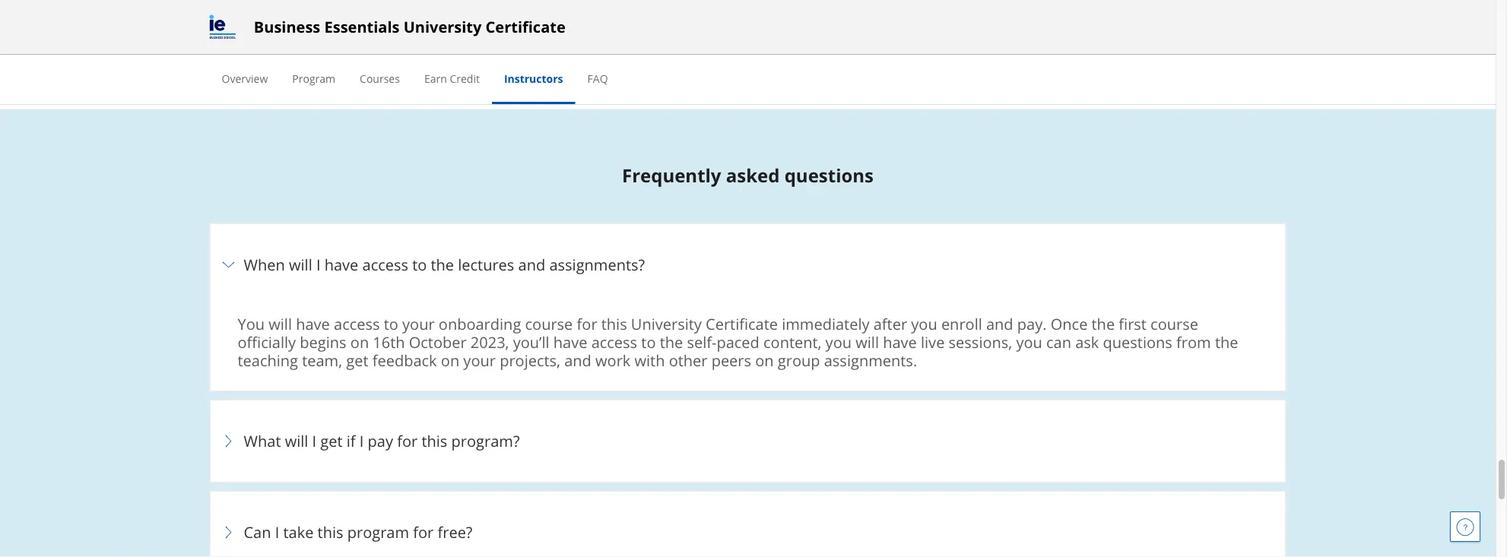 Task type: describe. For each thing, give the bounding box(es) containing it.
team,
[[302, 350, 342, 371]]

2 horizontal spatial on
[[755, 350, 774, 371]]

i inside dropdown button
[[316, 254, 321, 275]]

officially
[[238, 332, 296, 353]]

october
[[409, 332, 467, 353]]

access inside dropdown button
[[362, 254, 408, 275]]

the left first
[[1092, 314, 1115, 334]]

once
[[1051, 314, 1088, 334]]

2 horizontal spatial and
[[986, 314, 1014, 334]]

you
[[238, 314, 265, 334]]

for inside can i take this program for free? dropdown button
[[413, 522, 434, 543]]

1 course from the left
[[525, 314, 573, 334]]

collapsed list
[[210, 223, 1287, 558]]

can i take this program for free?
[[244, 522, 473, 543]]

what will i get if i pay for this program?
[[244, 431, 520, 452]]

0 vertical spatial certificate
[[486, 16, 566, 37]]

the right from
[[1215, 332, 1239, 353]]

list item containing when will i have access to the lectures and assignments?
[[210, 223, 1287, 400]]

earn credit link
[[424, 71, 480, 86]]

get inside the you will have access to your onboarding course for this university certificate immediately after you enroll and pay. once the first course officially begins on 16th october 2023, you'll have access to the self-paced content, you will have live sessions, you can ask questions from the teaching team, get feedback on your projects, and work with other peers on group assignments.
[[346, 350, 369, 371]]

when will i have access to the lectures and assignments? button
[[219, 233, 1277, 297]]

program
[[292, 71, 336, 86]]

what will i get if i pay for this program? button
[[219, 409, 1277, 473]]

0 vertical spatial questions
[[785, 163, 874, 187]]

will for when will i have access to the lectures and assignments?
[[289, 254, 312, 275]]

take
[[283, 522, 314, 543]]

you'll
[[513, 332, 550, 353]]

sessions,
[[949, 332, 1013, 353]]

self-
[[687, 332, 717, 353]]

help center image
[[1457, 518, 1475, 536]]

this inside dropdown button
[[422, 431, 448, 452]]

after
[[874, 314, 907, 334]]

will for what will i get if i pay for this program?
[[285, 431, 308, 452]]

ask
[[1076, 332, 1099, 353]]

other
[[669, 350, 708, 371]]

chevron right image for can
[[219, 524, 238, 542]]

0 horizontal spatial on
[[351, 332, 369, 353]]

with
[[635, 350, 665, 371]]

overview link
[[222, 71, 268, 86]]

can
[[244, 522, 271, 543]]

begins
[[300, 332, 347, 353]]

questions inside the you will have access to your onboarding course for this university certificate immediately after you enroll and pay. once the first course officially begins on 16th october 2023, you'll have access to the self-paced content, you will have live sessions, you can ask questions from the teaching team, get feedback on your projects, and work with other peers on group assignments.
[[1103, 332, 1173, 353]]

will left live
[[856, 332, 879, 353]]

business essentials university certificate
[[254, 16, 566, 37]]

the inside dropdown button
[[431, 254, 454, 275]]

you will have access to your onboarding course for this university certificate immediately after you enroll and pay. once the first course officially begins on 16th october 2023, you'll have access to the self-paced content, you will have live sessions, you can ask questions from the teaching team, get feedback on your projects, and work with other peers on group assignments.
[[238, 314, 1239, 371]]

when will i have access to the lectures and assignments?
[[244, 254, 645, 275]]

credit
[[450, 71, 480, 86]]

certificate inside the you will have access to your onboarding course for this university certificate immediately after you enroll and pay. once the first course officially begins on 16th october 2023, you'll have access to the self-paced content, you will have live sessions, you can ask questions from the teaching team, get feedback on your projects, and work with other peers on group assignments.
[[706, 314, 778, 334]]

0 horizontal spatial to
[[384, 314, 398, 334]]

chevron right image for when
[[219, 256, 238, 274]]

ie business school image
[[210, 15, 236, 39]]

instructors link
[[504, 71, 563, 86]]

certificate menu element
[[210, 55, 1287, 104]]

i inside dropdown button
[[275, 522, 279, 543]]

university inside the you will have access to your onboarding course for this university certificate immediately after you enroll and pay. once the first course officially begins on 16th october 2023, you'll have access to the self-paced content, you will have live sessions, you can ask questions from the teaching team, get feedback on your projects, and work with other peers on group assignments.
[[631, 314, 702, 334]]

2023,
[[471, 332, 509, 353]]

the left self-
[[660, 332, 683, 353]]

feedback
[[373, 350, 437, 371]]

paced
[[717, 332, 760, 353]]

content,
[[764, 332, 822, 353]]

first
[[1119, 314, 1147, 334]]

frequently asked questions
[[622, 163, 874, 187]]

faq
[[588, 71, 608, 86]]

2 course from the left
[[1151, 314, 1199, 334]]

i right if
[[360, 431, 364, 452]]

group
[[778, 350, 820, 371]]

for inside what will i get if i pay for this program? dropdown button
[[397, 431, 418, 452]]

from
[[1177, 332, 1211, 353]]



Task type: locate. For each thing, give the bounding box(es) containing it.
to inside the when will i have access to the lectures and assignments? dropdown button
[[412, 254, 427, 275]]

and inside dropdown button
[[518, 254, 546, 275]]

1 horizontal spatial this
[[422, 431, 448, 452]]

1 horizontal spatial you
[[911, 314, 938, 334]]

2 horizontal spatial this
[[601, 314, 627, 334]]

certificate up instructors link on the left top of the page
[[486, 16, 566, 37]]

what will i get if i pay for this program? list item
[[210, 400, 1287, 483]]

for up work
[[577, 314, 598, 334]]

0 vertical spatial this
[[601, 314, 627, 334]]

1 horizontal spatial university
[[631, 314, 702, 334]]

2 vertical spatial this
[[318, 522, 343, 543]]

for right the pay
[[397, 431, 418, 452]]

i
[[316, 254, 321, 275], [312, 431, 317, 452], [360, 431, 364, 452], [275, 522, 279, 543]]

1 horizontal spatial certificate
[[706, 314, 778, 334]]

the
[[431, 254, 454, 275], [1092, 314, 1115, 334], [660, 332, 683, 353], [1215, 332, 1239, 353]]

on right peers
[[755, 350, 774, 371]]

2 chevron right image from the top
[[219, 524, 238, 542]]

1 horizontal spatial questions
[[1103, 332, 1173, 353]]

questions
[[785, 163, 874, 187], [1103, 332, 1173, 353]]

when
[[244, 254, 285, 275]]

0 vertical spatial get
[[346, 350, 369, 371]]

pay
[[368, 431, 393, 452]]

essentials
[[324, 16, 400, 37]]

courses link
[[360, 71, 400, 86]]

you right 'group'
[[826, 332, 852, 353]]

0 horizontal spatial questions
[[785, 163, 874, 187]]

2 vertical spatial for
[[413, 522, 434, 543]]

can i take this program for free? list item
[[210, 491, 1287, 558]]

have
[[325, 254, 359, 275], [296, 314, 330, 334], [554, 332, 588, 353], [883, 332, 917, 353]]

course right first
[[1151, 314, 1199, 334]]

1 horizontal spatial and
[[564, 350, 592, 371]]

can
[[1047, 332, 1072, 353]]

0 vertical spatial and
[[518, 254, 546, 275]]

your
[[402, 314, 435, 334], [463, 350, 496, 371]]

this
[[601, 314, 627, 334], [422, 431, 448, 452], [318, 522, 343, 543]]

1 horizontal spatial to
[[412, 254, 427, 275]]

certificate up peers
[[706, 314, 778, 334]]

2 horizontal spatial to
[[641, 332, 656, 353]]

0 horizontal spatial certificate
[[486, 16, 566, 37]]

1 vertical spatial chevron right image
[[219, 524, 238, 542]]

can i take this program for free? button
[[219, 501, 1277, 558]]

frequently
[[622, 163, 721, 187]]

chevron right image inside can i take this program for free? dropdown button
[[219, 524, 238, 542]]

list item
[[210, 223, 1287, 400]]

live
[[921, 332, 945, 353]]

0 horizontal spatial university
[[404, 16, 482, 37]]

and
[[518, 254, 546, 275], [986, 314, 1014, 334], [564, 350, 592, 371]]

this inside the you will have access to your onboarding course for this university certificate immediately after you enroll and pay. once the first course officially begins on 16th october 2023, you'll have access to the self-paced content, you will have live sessions, you can ask questions from the teaching team, get feedback on your projects, and work with other peers on group assignments.
[[601, 314, 627, 334]]

program
[[347, 522, 409, 543]]

onboarding
[[439, 314, 521, 334]]

1 horizontal spatial on
[[441, 350, 460, 371]]

1 vertical spatial questions
[[1103, 332, 1173, 353]]

on left 16th
[[351, 332, 369, 353]]

this left "program?"
[[422, 431, 448, 452]]

have inside dropdown button
[[325, 254, 359, 275]]

work
[[596, 350, 631, 371]]

1 horizontal spatial get
[[346, 350, 369, 371]]

for inside the you will have access to your onboarding course for this university certificate immediately after you enroll and pay. once the first course officially begins on 16th october 2023, you'll have access to the self-paced content, you will have live sessions, you can ask questions from the teaching team, get feedback on your projects, and work with other peers on group assignments.
[[577, 314, 598, 334]]

you
[[911, 314, 938, 334], [826, 332, 852, 353], [1017, 332, 1043, 353]]

0 horizontal spatial and
[[518, 254, 546, 275]]

assignments.
[[824, 350, 917, 371]]

0 horizontal spatial get
[[321, 431, 343, 452]]

to left the "lectures"
[[412, 254, 427, 275]]

free?
[[438, 522, 473, 543]]

1 vertical spatial for
[[397, 431, 418, 452]]

assignments?
[[549, 254, 645, 275]]

1 vertical spatial and
[[986, 314, 1014, 334]]

courses
[[360, 71, 400, 86]]

course up projects,
[[525, 314, 573, 334]]

and left the pay.
[[986, 314, 1014, 334]]

1 vertical spatial your
[[463, 350, 496, 371]]

0 horizontal spatial course
[[525, 314, 573, 334]]

i left if
[[312, 431, 317, 452]]

on left "2023,"
[[441, 350, 460, 371]]

get
[[346, 350, 369, 371], [321, 431, 343, 452]]

teaching
[[238, 350, 298, 371]]

university
[[404, 16, 482, 37], [631, 314, 702, 334]]

the left the "lectures"
[[431, 254, 454, 275]]

1 vertical spatial get
[[321, 431, 343, 452]]

lectures
[[458, 254, 514, 275]]

earn
[[424, 71, 447, 86]]

get left if
[[321, 431, 343, 452]]

certificate
[[486, 16, 566, 37], [706, 314, 778, 334]]

0 vertical spatial for
[[577, 314, 598, 334]]

1 vertical spatial university
[[631, 314, 702, 334]]

for left free?
[[413, 522, 434, 543]]

you left can at the right bottom of page
[[1017, 332, 1043, 353]]

will
[[289, 254, 312, 275], [269, 314, 292, 334], [856, 332, 879, 353], [285, 431, 308, 452]]

what
[[244, 431, 281, 452]]

will right when
[[289, 254, 312, 275]]

pay.
[[1018, 314, 1047, 334]]

chevron right image inside the when will i have access to the lectures and assignments? dropdown button
[[219, 256, 238, 274]]

for
[[577, 314, 598, 334], [397, 431, 418, 452], [413, 522, 434, 543]]

i right when
[[316, 254, 321, 275]]

to up feedback
[[384, 314, 398, 334]]

16th
[[373, 332, 405, 353]]

0 horizontal spatial your
[[402, 314, 435, 334]]

0 horizontal spatial this
[[318, 522, 343, 543]]

earn credit
[[424, 71, 480, 86]]

projects,
[[500, 350, 561, 371]]

0 vertical spatial university
[[404, 16, 482, 37]]

2 horizontal spatial you
[[1017, 332, 1043, 353]]

overview
[[222, 71, 268, 86]]

program link
[[292, 71, 336, 86]]

business
[[254, 16, 320, 37]]

will right what
[[285, 431, 308, 452]]

1 vertical spatial this
[[422, 431, 448, 452]]

1 chevron right image from the top
[[219, 256, 238, 274]]

and left work
[[564, 350, 592, 371]]

enroll
[[942, 314, 983, 334]]

your up feedback
[[402, 314, 435, 334]]

to right work
[[641, 332, 656, 353]]

will right you
[[269, 314, 292, 334]]

0 vertical spatial chevron right image
[[219, 256, 238, 274]]

you right after
[[911, 314, 938, 334]]

0 horizontal spatial you
[[826, 332, 852, 353]]

will inside dropdown button
[[289, 254, 312, 275]]

if
[[347, 431, 356, 452]]

instructors
[[504, 71, 563, 86]]

chevron right image
[[219, 432, 238, 450]]

1 vertical spatial certificate
[[706, 314, 778, 334]]

this right take
[[318, 522, 343, 543]]

get inside dropdown button
[[321, 431, 343, 452]]

2 vertical spatial and
[[564, 350, 592, 371]]

peers
[[712, 350, 752, 371]]

will for you will have access to your onboarding course for this university certificate immediately after you enroll and pay. once the first course officially begins on 16th october 2023, you'll have access to the self-paced content, you will have live sessions, you can ask questions from the teaching team, get feedback on your projects, and work with other peers on group assignments.
[[269, 314, 292, 334]]

chevron right image left can
[[219, 524, 238, 542]]

1 horizontal spatial your
[[463, 350, 496, 371]]

and right the "lectures"
[[518, 254, 546, 275]]

i right can
[[275, 522, 279, 543]]

0 vertical spatial your
[[402, 314, 435, 334]]

this inside dropdown button
[[318, 522, 343, 543]]

program?
[[452, 431, 520, 452]]

chevron right image left when
[[219, 256, 238, 274]]

course
[[525, 314, 573, 334], [1151, 314, 1199, 334]]

asked
[[726, 163, 780, 187]]

this up work
[[601, 314, 627, 334]]

to
[[412, 254, 427, 275], [384, 314, 398, 334], [641, 332, 656, 353]]

your down onboarding
[[463, 350, 496, 371]]

immediately
[[782, 314, 870, 334]]

access
[[362, 254, 408, 275], [334, 314, 380, 334], [592, 332, 638, 353]]

get right team,
[[346, 350, 369, 371]]

faq link
[[588, 71, 608, 86]]

1 horizontal spatial course
[[1151, 314, 1199, 334]]

university up earn on the left
[[404, 16, 482, 37]]

chevron right image
[[219, 256, 238, 274], [219, 524, 238, 542]]

university up with at the bottom of page
[[631, 314, 702, 334]]

on
[[351, 332, 369, 353], [441, 350, 460, 371], [755, 350, 774, 371]]

will inside dropdown button
[[285, 431, 308, 452]]



Task type: vqa. For each thing, say whether or not it's contained in the screenshot.
October
yes



